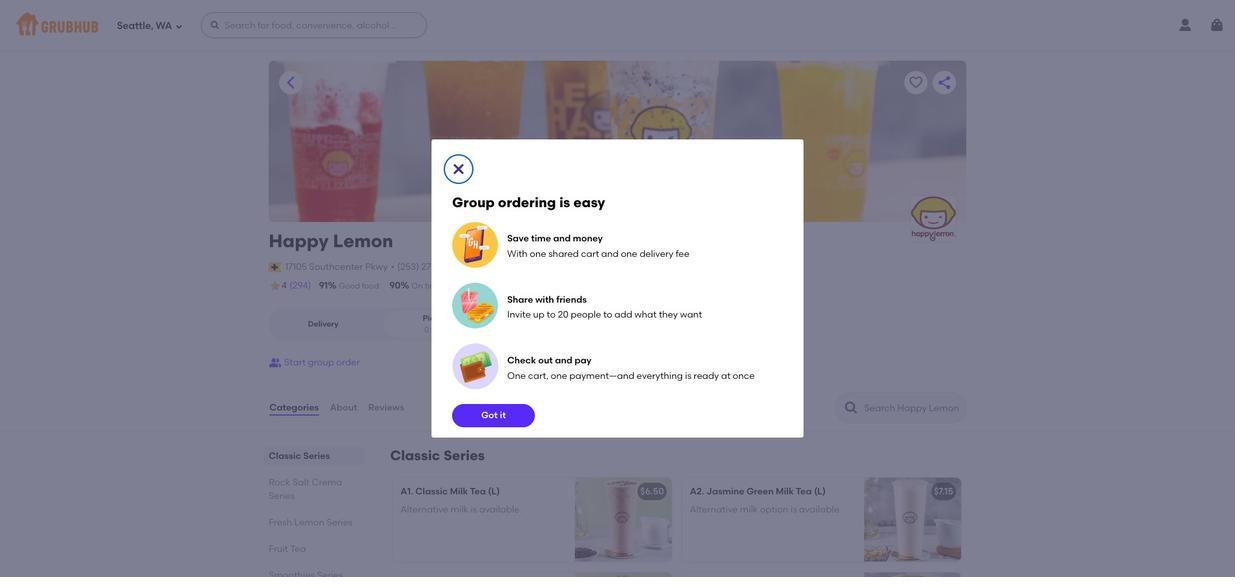 Task type: locate. For each thing, give the bounding box(es) containing it.
4
[[282, 280, 287, 291]]

1 to from the left
[[547, 310, 556, 321]]

order up with
[[534, 282, 554, 291]]

star icon image
[[269, 280, 282, 293]]

with
[[507, 249, 528, 260]]

correct order
[[503, 282, 554, 291]]

about
[[330, 402, 357, 413]]

wa
[[156, 20, 172, 31]]

milk
[[451, 505, 468, 516], [740, 505, 758, 516]]

series
[[444, 448, 485, 464], [303, 451, 330, 462], [269, 491, 295, 502], [327, 517, 353, 528]]

0 horizontal spatial milk
[[450, 486, 468, 497]]

is right option
[[791, 505, 797, 516]]

and inside check out and pay one cart, one payment—and everything is ready at once
[[555, 356, 573, 367]]

(l) up the alternative milk option is available.
[[814, 486, 826, 497]]

got it button
[[452, 405, 535, 428]]

time inside save time and money with one shared cart and one delivery fee
[[531, 233, 551, 244]]

on
[[412, 282, 423, 291]]

alternative down a1.
[[401, 505, 448, 516]]

series up a1. classic milk tea (l)
[[444, 448, 485, 464]]

a4. milk tea with oreo cookies and puff cream (l) image
[[864, 573, 961, 578]]

fresh lemon series
[[269, 517, 353, 528]]

series inside classic series tab
[[303, 451, 330, 462]]

1 horizontal spatial time
[[531, 233, 551, 244]]

alternative down jasmine
[[690, 505, 738, 516]]

0 horizontal spatial one
[[530, 249, 546, 260]]

is left the easy
[[559, 194, 570, 210]]

1 91 from the left
[[319, 280, 328, 291]]

0 horizontal spatial 91
[[319, 280, 328, 291]]

lemon up fruit tea 'tab'
[[294, 517, 324, 528]]

1 horizontal spatial one
[[551, 371, 567, 382]]

0 vertical spatial and
[[553, 233, 571, 244]]

alternative for classic
[[401, 505, 448, 516]]

0 horizontal spatial delivery
[[443, 282, 473, 291]]

is left ready
[[685, 371, 692, 382]]

90
[[389, 280, 401, 291]]

2 (l) from the left
[[814, 486, 826, 497]]

1 vertical spatial delivery
[[443, 282, 473, 291]]

0 vertical spatial time
[[531, 233, 551, 244]]

1 horizontal spatial milk
[[776, 486, 794, 497]]

rock
[[269, 477, 290, 488]]

milk
[[450, 486, 468, 497], [776, 486, 794, 497]]

3726
[[439, 261, 459, 272]]

milk down a1. classic milk tea (l)
[[451, 505, 468, 516]]

tea up the alternative milk option is available.
[[796, 486, 812, 497]]

is inside check out and pay one cart, one payment—and everything is ready at once
[[685, 371, 692, 382]]

a2.
[[690, 486, 704, 497]]

crema
[[312, 477, 342, 488]]

1 horizontal spatial (l)
[[814, 486, 826, 497]]

0 horizontal spatial tea
[[290, 544, 306, 555]]

1 horizontal spatial lemon
[[333, 230, 393, 252]]

pickup
[[423, 314, 449, 323]]

up
[[533, 310, 545, 321]]

(l) up alternative milk is available.
[[488, 486, 500, 497]]

0 horizontal spatial lemon
[[294, 517, 324, 528]]

want
[[680, 310, 702, 321]]

tab
[[269, 569, 359, 578]]

1 vertical spatial lemon
[[294, 517, 324, 528]]

(253)
[[397, 261, 419, 272]]

and right cart
[[601, 249, 619, 260]]

series up fruit tea 'tab'
[[327, 517, 353, 528]]

delivery left fee
[[640, 249, 674, 260]]

2 vertical spatial and
[[555, 356, 573, 367]]

2 91 from the left
[[483, 280, 492, 291]]

reviews
[[368, 402, 404, 413]]

classic series
[[390, 448, 485, 464], [269, 451, 330, 462]]

2 milk from the left
[[740, 505, 758, 516]]

and up shared
[[553, 233, 571, 244]]

1 vertical spatial order
[[336, 357, 360, 368]]

0 horizontal spatial alternative
[[401, 505, 448, 516]]

0 horizontal spatial classic series
[[269, 451, 330, 462]]

milk up option
[[776, 486, 794, 497]]

seattle, wa
[[117, 20, 172, 31]]

classic up rock
[[269, 451, 301, 462]]

(l)
[[488, 486, 500, 497], [814, 486, 826, 497]]

1 horizontal spatial order
[[534, 282, 554, 291]]

check out and pay image
[[452, 344, 499, 390]]

save time and money image
[[452, 222, 498, 268]]

1 horizontal spatial alternative
[[690, 505, 738, 516]]

series down rock
[[269, 491, 295, 502]]

happy lemon
[[269, 230, 393, 252]]

tea
[[470, 486, 486, 497], [796, 486, 812, 497], [290, 544, 306, 555]]

delivery down the 3726
[[443, 282, 473, 291]]

0 vertical spatial order
[[534, 282, 554, 291]]

tea up alternative milk is available.
[[470, 486, 486, 497]]

tea inside fruit tea 'tab'
[[290, 544, 306, 555]]

0 horizontal spatial svg image
[[175, 22, 183, 30]]

277-
[[421, 261, 439, 272]]

about button
[[329, 385, 358, 432]]

option group
[[269, 308, 490, 341]]

classic
[[390, 448, 440, 464], [269, 451, 301, 462], [415, 486, 448, 497]]

order inside start group order button
[[336, 357, 360, 368]]

91 down 17105 southcenter pkwy button
[[319, 280, 328, 291]]

classic right a1.
[[415, 486, 448, 497]]

time right save
[[531, 233, 551, 244]]

lemon inside tab
[[294, 517, 324, 528]]

0 horizontal spatial available.
[[479, 505, 522, 516]]

0 horizontal spatial to
[[547, 310, 556, 321]]

2 alternative from the left
[[690, 505, 738, 516]]

0 horizontal spatial order
[[336, 357, 360, 368]]

and right "out" in the left of the page
[[555, 356, 573, 367]]

1 alternative from the left
[[401, 505, 448, 516]]

check out and pay one cart, one payment—and everything is ready at once
[[507, 356, 755, 382]]

time
[[531, 233, 551, 244], [425, 282, 442, 291]]

easy
[[574, 194, 605, 210]]

green
[[747, 486, 774, 497]]

one right cart
[[621, 249, 637, 260]]

to
[[547, 310, 556, 321], [603, 310, 612, 321]]

91
[[319, 280, 328, 291], [483, 280, 492, 291]]

1 vertical spatial time
[[425, 282, 442, 291]]

alternative for jasmine
[[690, 505, 738, 516]]

91 for correct order
[[483, 280, 492, 291]]

one down "out" in the left of the page
[[551, 371, 567, 382]]

available. down a1. classic milk tea (l)
[[479, 505, 522, 516]]

milk for option
[[740, 505, 758, 516]]

delivery
[[640, 249, 674, 260], [443, 282, 473, 291]]

classic series up a1. classic milk tea (l)
[[390, 448, 485, 464]]

is
[[559, 194, 570, 210], [685, 371, 692, 382], [471, 505, 477, 516], [791, 505, 797, 516]]

payment—and
[[569, 371, 635, 382]]

0 horizontal spatial (l)
[[488, 486, 500, 497]]

and for pay
[[555, 356, 573, 367]]

fresh
[[269, 517, 292, 528]]

out
[[538, 356, 553, 367]]

rock salt crema series tab
[[269, 476, 359, 503]]

ready
[[694, 371, 719, 382]]

start group order button
[[269, 351, 360, 375]]

group
[[452, 194, 495, 210]]

• (253) 277-3726
[[391, 261, 459, 272]]

share
[[507, 294, 533, 305]]

milk up alternative milk is available.
[[450, 486, 468, 497]]

to left 20
[[547, 310, 556, 321]]

1 horizontal spatial delivery
[[640, 249, 674, 260]]

people icon image
[[269, 357, 282, 370]]

0 vertical spatial delivery
[[640, 249, 674, 260]]

1 horizontal spatial available.
[[799, 505, 842, 516]]

available. right option
[[799, 505, 842, 516]]

group
[[308, 357, 334, 368]]

available.
[[479, 505, 522, 516], [799, 505, 842, 516]]

tea right the fruit
[[290, 544, 306, 555]]

1 horizontal spatial milk
[[740, 505, 758, 516]]

(253) 277-3726 button
[[397, 261, 459, 274]]

lemon
[[333, 230, 393, 252], [294, 517, 324, 528]]

1 horizontal spatial 91
[[483, 280, 492, 291]]

milk down a2. jasmine green milk tea (l)
[[740, 505, 758, 516]]

1 milk from the left
[[451, 505, 468, 516]]

to left add
[[603, 310, 612, 321]]

caret left icon image
[[283, 75, 298, 90]]

once
[[733, 371, 755, 382]]

order
[[534, 282, 554, 291], [336, 357, 360, 368]]

91 left correct on the left of page
[[483, 280, 492, 291]]

91 for good food
[[319, 280, 328, 291]]

order right group
[[336, 357, 360, 368]]

series up crema
[[303, 451, 330, 462]]

categories button
[[269, 385, 320, 432]]

got it
[[481, 410, 506, 421]]

0 horizontal spatial time
[[425, 282, 442, 291]]

lemon up pkwy
[[333, 230, 393, 252]]

1 horizontal spatial to
[[603, 310, 612, 321]]

1 (l) from the left
[[488, 486, 500, 497]]

0 horizontal spatial milk
[[451, 505, 468, 516]]

delivery
[[308, 320, 339, 329]]

alternative
[[401, 505, 448, 516], [690, 505, 738, 516]]

one
[[507, 371, 526, 382]]

option group containing pickup
[[269, 308, 490, 341]]

one
[[530, 249, 546, 260], [621, 249, 637, 260], [551, 371, 567, 382]]

save time and money with one shared cart and one delivery fee
[[507, 233, 690, 260]]

a2. jasmine green milk tea (l) image
[[864, 478, 961, 562]]

svg image
[[1209, 17, 1225, 33], [175, 22, 183, 30], [451, 161, 466, 177]]

classic series up salt
[[269, 451, 330, 462]]

17105
[[285, 261, 307, 272]]

with
[[535, 294, 554, 305]]

time right "on"
[[425, 282, 442, 291]]

0 vertical spatial lemon
[[333, 230, 393, 252]]

lemon for fresh
[[294, 517, 324, 528]]

alternative milk is available.
[[401, 505, 522, 516]]

pkwy
[[365, 261, 388, 272]]

one right with
[[530, 249, 546, 260]]



Task type: describe. For each thing, give the bounding box(es) containing it.
save
[[507, 233, 529, 244]]

a2. jasmine green milk tea (l)
[[690, 486, 826, 497]]

fee
[[676, 249, 690, 260]]

start
[[284, 357, 306, 368]]

main navigation navigation
[[0, 0, 1235, 50]]

is down a1. classic milk tea (l)
[[471, 505, 477, 516]]

fruit
[[269, 544, 288, 555]]

fresh lemon series tab
[[269, 516, 359, 530]]

save this restaurant button
[[904, 71, 928, 94]]

time for on
[[425, 282, 442, 291]]

at
[[721, 371, 731, 382]]

add
[[615, 310, 632, 321]]

$6.50
[[640, 486, 664, 497]]

friends
[[556, 294, 587, 305]]

on time delivery
[[412, 282, 473, 291]]

everything
[[637, 371, 683, 382]]

alternative milk option is available.
[[690, 505, 842, 516]]

seattle,
[[117, 20, 153, 31]]

jasmine
[[706, 486, 744, 497]]

2 horizontal spatial one
[[621, 249, 637, 260]]

check
[[507, 356, 536, 367]]

svg image
[[210, 20, 220, 30]]

good
[[339, 282, 360, 291]]

got
[[481, 410, 498, 421]]

ordering
[[498, 194, 556, 210]]

salt
[[293, 477, 309, 488]]

start group order
[[284, 357, 360, 368]]

cart,
[[528, 371, 549, 382]]

rock salt crema series
[[269, 477, 342, 502]]

2 available. from the left
[[799, 505, 842, 516]]

southcenter
[[309, 261, 363, 272]]

happy lemon logo image
[[911, 196, 956, 242]]

2 horizontal spatial tea
[[796, 486, 812, 497]]

subscription pass image
[[269, 262, 282, 272]]

1 vertical spatial and
[[601, 249, 619, 260]]

share with friends image
[[452, 282, 498, 329]]

delivery inside save time and money with one shared cart and one delivery fee
[[640, 249, 674, 260]]

food
[[362, 282, 379, 291]]

series inside rock salt crema series
[[269, 491, 295, 502]]

categories
[[269, 402, 319, 413]]

milk for is
[[451, 505, 468, 516]]

a1. classic milk tea (l)
[[401, 486, 500, 497]]

a1. classic milk tea (l) image
[[575, 478, 672, 562]]

it
[[500, 410, 506, 421]]

correct
[[503, 282, 532, 291]]

what
[[635, 310, 657, 321]]

Search Happy Lemon search field
[[863, 402, 962, 415]]

money
[[573, 233, 603, 244]]

1 available. from the left
[[479, 505, 522, 516]]

save this restaurant image
[[908, 75, 924, 90]]

classic inside tab
[[269, 451, 301, 462]]

shared
[[548, 249, 579, 260]]

1 horizontal spatial svg image
[[451, 161, 466, 177]]

classic series tab
[[269, 450, 359, 463]]

fruit tea tab
[[269, 543, 359, 556]]

pickup 0.9
[[423, 314, 449, 334]]

share with friends invite up to 20 people to add what they want
[[507, 294, 702, 321]]

17105 southcenter pkwy button
[[284, 260, 388, 275]]

and for money
[[553, 233, 571, 244]]

20
[[558, 310, 569, 321]]

a1.
[[401, 486, 413, 497]]

pay
[[575, 356, 592, 367]]

2 to from the left
[[603, 310, 612, 321]]

series inside fresh lemon series tab
[[327, 517, 353, 528]]

they
[[659, 310, 678, 321]]

1 horizontal spatial tea
[[470, 486, 486, 497]]

cart
[[581, 249, 599, 260]]

reviews button
[[368, 385, 405, 432]]

0.9
[[424, 325, 435, 334]]

17105 southcenter pkwy
[[285, 261, 388, 272]]

invite
[[507, 310, 531, 321]]

share icon image
[[937, 75, 952, 90]]

one inside check out and pay one cart, one payment—and everything is ready at once
[[551, 371, 567, 382]]

people
[[571, 310, 601, 321]]

happy
[[269, 230, 329, 252]]

a3. boba milk tea (l) image
[[575, 573, 672, 578]]

group ordering is easy
[[452, 194, 605, 210]]

1 horizontal spatial classic series
[[390, 448, 485, 464]]

(294)
[[289, 280, 311, 291]]

$7.15
[[934, 486, 953, 497]]

classic series inside classic series tab
[[269, 451, 330, 462]]

•
[[391, 261, 395, 272]]

lemon for happy
[[333, 230, 393, 252]]

option
[[760, 505, 788, 516]]

2 milk from the left
[[776, 486, 794, 497]]

1 milk from the left
[[450, 486, 468, 497]]

good food
[[339, 282, 379, 291]]

classic up a1.
[[390, 448, 440, 464]]

search icon image
[[844, 401, 859, 416]]

2 horizontal spatial svg image
[[1209, 17, 1225, 33]]

fruit tea
[[269, 544, 306, 555]]

time for save
[[531, 233, 551, 244]]



Task type: vqa. For each thing, say whether or not it's contained in the screenshot.
option group
yes



